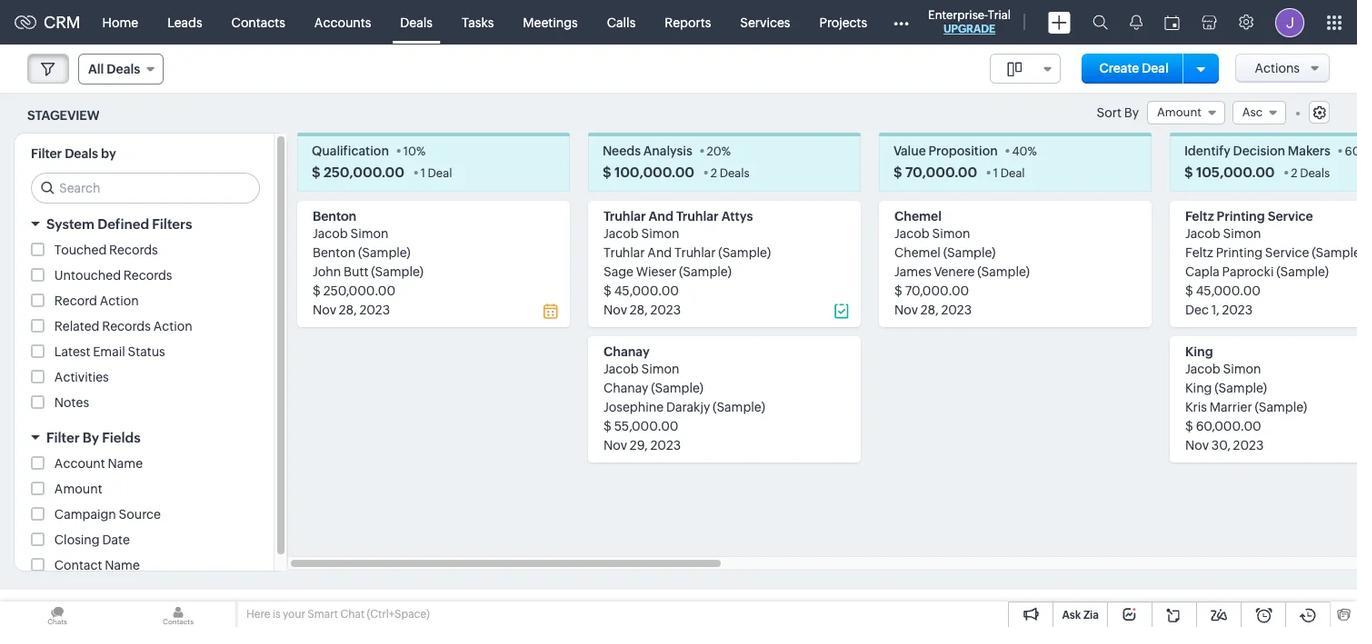 Task type: locate. For each thing, give the bounding box(es) containing it.
1 horizontal spatial 1
[[994, 167, 999, 180]]

2 28, from the left
[[630, 303, 648, 318]]

2023 down "sage wieser (sample)" link
[[651, 303, 681, 318]]

1 vertical spatial king
[[1186, 381, 1213, 396]]

$ down james
[[895, 284, 903, 299]]

(sample) down "benton (sample)" link
[[371, 265, 424, 279]]

filter inside dropdown button
[[46, 430, 80, 446]]

filter for filter deals by
[[31, 147, 62, 161]]

amount up identify
[[1158, 106, 1202, 119]]

nov down james
[[895, 303, 919, 318]]

king up kris
[[1186, 381, 1213, 396]]

nov down sage
[[604, 303, 628, 318]]

chemel link
[[895, 209, 942, 224]]

chanay up josephine
[[604, 381, 649, 396]]

$ down john
[[313, 284, 321, 299]]

$ inside feltz printing service jacob simon feltz printing service (sample capla paprocki (sample) $ 45,000.00 dec 1, 2023
[[1186, 284, 1194, 299]]

0 horizontal spatial by
[[83, 430, 99, 446]]

projects link
[[805, 0, 882, 44]]

1 horizontal spatial 28,
[[630, 303, 648, 318]]

(sample) right marrier
[[1256, 400, 1308, 415]]

45,000.00 up 1,
[[1197, 284, 1261, 299]]

1 for 250,000.00
[[421, 167, 426, 180]]

0 horizontal spatial 45,000.00
[[615, 284, 679, 299]]

$ down kris
[[1186, 420, 1194, 434]]

fields
[[102, 430, 141, 446]]

$ down qualification
[[312, 165, 321, 180]]

jacob down the king link
[[1186, 362, 1221, 377]]

2 2 deals from the left
[[1292, 167, 1331, 180]]

0 horizontal spatial amount
[[54, 482, 102, 497]]

accounts
[[315, 15, 371, 30]]

nov inside chanay jacob simon chanay (sample) josephine darakjy (sample) $ 55,000.00 nov 29, 2023
[[604, 439, 628, 453]]

notes
[[54, 396, 89, 410]]

all
[[88, 62, 104, 76]]

jacob inside truhlar and truhlar attys jacob simon truhlar and truhlar (sample) sage wieser (sample) $ 45,000.00 nov 28, 2023
[[604, 227, 639, 241]]

0 vertical spatial action
[[100, 294, 139, 309]]

by up account name
[[83, 430, 99, 446]]

simon inside feltz printing service jacob simon feltz printing service (sample capla paprocki (sample) $ 45,000.00 dec 1, 2023
[[1224, 227, 1262, 241]]

records for related
[[102, 320, 151, 334]]

(sample) up kris marrier (sample) link
[[1215, 381, 1268, 396]]

create menu element
[[1038, 0, 1082, 44]]

28, inside "benton jacob simon benton (sample) john butt (sample) $ 250,000.00 nov 28, 2023"
[[339, 303, 357, 318]]

meetings
[[523, 15, 578, 30]]

28, inside the chemel jacob simon chemel (sample) james venere (sample) $ 70,000.00 nov 28, 2023
[[921, 303, 939, 318]]

2 deals down makers
[[1292, 167, 1331, 180]]

feltz printing service (sample link
[[1186, 246, 1358, 260]]

1 28, from the left
[[339, 303, 357, 318]]

1 vertical spatial chanay
[[604, 381, 649, 396]]

2023 right 1,
[[1223, 303, 1253, 318]]

1 vertical spatial name
[[105, 559, 140, 573]]

printing
[[1218, 209, 1266, 224], [1217, 246, 1263, 260]]

(sample) right darakjy
[[713, 400, 766, 415]]

and
[[649, 209, 674, 224], [648, 246, 672, 260]]

2023 right 29,
[[651, 439, 681, 453]]

2023 inside king jacob simon king (sample) kris marrier (sample) $ 60,000.00 nov 30, 2023
[[1234, 439, 1265, 453]]

28,
[[339, 303, 357, 318], [630, 303, 648, 318], [921, 303, 939, 318]]

1 vertical spatial benton
[[313, 246, 356, 260]]

1 45,000.00 from the left
[[615, 284, 679, 299]]

20 %
[[707, 145, 731, 159]]

chanay
[[604, 345, 650, 360], [604, 381, 649, 396]]

asc
[[1243, 106, 1263, 119]]

2 horizontal spatial 28,
[[921, 303, 939, 318]]

10 %
[[404, 145, 426, 159]]

2
[[711, 167, 718, 180], [1292, 167, 1298, 180]]

3 % from the left
[[1028, 145, 1038, 159]]

$ up dec
[[1186, 284, 1194, 299]]

1 horizontal spatial 2 deals
[[1292, 167, 1331, 180]]

0 vertical spatial filter
[[31, 147, 62, 161]]

20
[[707, 145, 722, 159]]

2 down the 20
[[711, 167, 718, 180]]

simon for chemel jacob simon chemel (sample) james venere (sample) $ 70,000.00 nov 28, 2023
[[933, 227, 971, 241]]

records for untouched
[[124, 269, 172, 283]]

sage
[[604, 265, 634, 279]]

actions
[[1256, 61, 1301, 75]]

and down 100,000.00
[[649, 209, 674, 224]]

1 % from the left
[[416, 145, 426, 159]]

None field
[[990, 54, 1061, 84]]

deals right all
[[107, 62, 140, 76]]

250,000.00 down qualification
[[324, 165, 405, 180]]

60,000.00
[[1197, 420, 1262, 434]]

records up the latest email status
[[102, 320, 151, 334]]

home link
[[88, 0, 153, 44]]

1 horizontal spatial 1 deal
[[994, 167, 1026, 180]]

by inside filter by fields dropdown button
[[83, 430, 99, 446]]

chanay link
[[604, 345, 650, 360]]

250,000.00 down butt
[[323, 284, 396, 299]]

records
[[109, 243, 158, 258], [124, 269, 172, 283], [102, 320, 151, 334]]

deals
[[400, 15, 433, 30], [107, 62, 140, 76], [65, 147, 98, 161], [720, 167, 750, 180], [1301, 167, 1331, 180]]

and up wieser
[[648, 246, 672, 260]]

jacob inside "benton jacob simon benton (sample) john butt (sample) $ 250,000.00 nov 28, 2023"
[[313, 227, 348, 241]]

0 horizontal spatial 2
[[711, 167, 718, 180]]

jacob inside king jacob simon king (sample) kris marrier (sample) $ 60,000.00 nov 30, 2023
[[1186, 362, 1221, 377]]

1 1 deal from the left
[[421, 167, 452, 180]]

record
[[54, 294, 97, 309]]

feltz
[[1186, 209, 1215, 224], [1186, 246, 1214, 260]]

2023 for chemel jacob simon chemel (sample) james venere (sample) $ 70,000.00 nov 28, 2023
[[942, 303, 972, 318]]

1 horizontal spatial deal
[[1001, 167, 1026, 180]]

70,000.00 inside the chemel jacob simon chemel (sample) james venere (sample) $ 70,000.00 nov 28, 2023
[[906, 284, 970, 299]]

name down fields
[[108, 457, 143, 471]]

2 feltz from the top
[[1186, 246, 1214, 260]]

1 deal down 40
[[994, 167, 1026, 180]]

1 chemel from the top
[[895, 209, 942, 224]]

filter for filter by fields
[[46, 430, 80, 446]]

untouched records
[[54, 269, 172, 283]]

1 horizontal spatial action
[[153, 320, 192, 334]]

filter down stageview at left
[[31, 147, 62, 161]]

here is your smart chat (ctrl+space)
[[246, 608, 430, 621]]

sage wieser (sample) link
[[604, 265, 732, 279]]

$ 70,000.00
[[894, 165, 978, 180]]

contacts image
[[121, 602, 236, 628]]

simon up king (sample) link
[[1224, 362, 1262, 377]]

deal down 40
[[1001, 167, 1026, 180]]

1 vertical spatial 70,000.00
[[906, 284, 970, 299]]

Asc field
[[1233, 101, 1287, 125]]

filter deals by
[[31, 147, 116, 161]]

nov down john
[[313, 303, 337, 318]]

chemel up james
[[895, 246, 941, 260]]

printing up paprocki
[[1217, 246, 1263, 260]]

name down date
[[105, 559, 140, 573]]

70,000.00 down venere
[[906, 284, 970, 299]]

marrier
[[1210, 400, 1253, 415]]

printing down 105,000.00
[[1218, 209, 1266, 224]]

smart
[[308, 608, 338, 621]]

is
[[273, 608, 281, 621]]

0 vertical spatial name
[[108, 457, 143, 471]]

$ 105,000.00
[[1185, 165, 1276, 180]]

deal
[[1142, 61, 1169, 75], [428, 167, 452, 180], [1001, 167, 1026, 180]]

2 2 from the left
[[1292, 167, 1298, 180]]

1 vertical spatial 250,000.00
[[323, 284, 396, 299]]

contacts link
[[217, 0, 300, 44]]

3 28, from the left
[[921, 303, 939, 318]]

related records action
[[54, 320, 192, 334]]

0 vertical spatial records
[[109, 243, 158, 258]]

100,000.00
[[615, 165, 695, 180]]

defined
[[98, 217, 149, 232]]

benton jacob simon benton (sample) john butt (sample) $ 250,000.00 nov 28, 2023
[[313, 209, 424, 318]]

needs
[[603, 144, 641, 159]]

simon up chanay (sample) link
[[642, 362, 680, 377]]

$ down value
[[894, 165, 903, 180]]

1 horizontal spatial amount
[[1158, 106, 1202, 119]]

0 horizontal spatial 1 deal
[[421, 167, 452, 180]]

2 for 100,000.00
[[711, 167, 718, 180]]

feltz printing service link
[[1186, 209, 1314, 224]]

1 deal down 10 % on the left
[[421, 167, 452, 180]]

jacob for chanay jacob simon chanay (sample) josephine darakjy (sample) $ 55,000.00 nov 29, 2023
[[604, 362, 639, 377]]

simon down feltz printing service link
[[1224, 227, 1262, 241]]

All Deals field
[[78, 54, 164, 85]]

2023 inside "benton jacob simon benton (sample) john butt (sample) $ 250,000.00 nov 28, 2023"
[[360, 303, 390, 318]]

simon for king jacob simon king (sample) kris marrier (sample) $ 60,000.00 nov 30, 2023
[[1224, 362, 1262, 377]]

0 horizontal spatial 2 deals
[[711, 167, 750, 180]]

action up related records action
[[100, 294, 139, 309]]

service up feltz printing service (sample link
[[1269, 209, 1314, 224]]

analysis
[[644, 144, 693, 159]]

needs analysis
[[603, 144, 693, 159]]

truhlar
[[604, 209, 646, 224], [677, 209, 719, 224], [604, 246, 645, 260], [675, 246, 716, 260]]

2023 inside the chemel jacob simon chemel (sample) james venere (sample) $ 70,000.00 nov 28, 2023
[[942, 303, 972, 318]]

jacob down chanay link
[[604, 362, 639, 377]]

1 horizontal spatial 2
[[1292, 167, 1298, 180]]

service up capla paprocki (sample) link
[[1266, 246, 1310, 260]]

(sample) down feltz printing service (sample link
[[1277, 265, 1330, 279]]

28, down james
[[921, 303, 939, 318]]

2023 right 30,
[[1234, 439, 1265, 453]]

identify decision makers
[[1185, 144, 1331, 159]]

system defined filters
[[46, 217, 192, 232]]

jacob down benton link in the top left of the page
[[313, 227, 348, 241]]

28, down wieser
[[630, 303, 648, 318]]

0 vertical spatial 250,000.00
[[324, 165, 405, 180]]

28, for $ 70,000.00
[[921, 303, 939, 318]]

profile image
[[1276, 8, 1305, 37]]

filters
[[152, 217, 192, 232]]

records down defined at the top left of the page
[[109, 243, 158, 258]]

touched
[[54, 243, 107, 258]]

(sample) up james venere (sample) link
[[944, 246, 996, 260]]

jacob inside chanay jacob simon chanay (sample) josephine darakjy (sample) $ 55,000.00 nov 29, 2023
[[604, 362, 639, 377]]

1 vertical spatial records
[[124, 269, 172, 283]]

% right analysis on the top
[[722, 145, 731, 159]]

king
[[1186, 345, 1214, 360], [1186, 381, 1213, 396]]

records down touched records
[[124, 269, 172, 283]]

2 1 from the left
[[994, 167, 999, 180]]

2 horizontal spatial deal
[[1142, 61, 1169, 75]]

feltz up capla
[[1186, 246, 1214, 260]]

1 down 10 % on the left
[[421, 167, 426, 180]]

simon inside king jacob simon king (sample) kris marrier (sample) $ 60,000.00 nov 30, 2023
[[1224, 362, 1262, 377]]

nov inside "benton jacob simon benton (sample) john butt (sample) $ 250,000.00 nov 28, 2023"
[[313, 303, 337, 318]]

records for touched
[[109, 243, 158, 258]]

0 vertical spatial chanay
[[604, 345, 650, 360]]

search image
[[1093, 15, 1109, 30]]

2 45,000.00 from the left
[[1197, 284, 1261, 299]]

1 horizontal spatial 45,000.00
[[1197, 284, 1261, 299]]

1 70,000.00 from the top
[[906, 165, 978, 180]]

105,000.00
[[1197, 165, 1276, 180]]

crm
[[44, 13, 81, 32]]

service
[[1269, 209, 1314, 224], [1266, 246, 1310, 260]]

2023 down the john butt (sample) link
[[360, 303, 390, 318]]

jacob up capla
[[1186, 227, 1221, 241]]

Amount field
[[1148, 101, 1226, 125]]

0 vertical spatial benton
[[313, 209, 357, 224]]

Other Modules field
[[882, 8, 921, 37]]

jacob for benton jacob simon benton (sample) john butt (sample) $ 250,000.00 nov 28, 2023
[[313, 227, 348, 241]]

benton up john
[[313, 246, 356, 260]]

$ down needs at top
[[603, 165, 612, 180]]

2023 down venere
[[942, 303, 972, 318]]

1 2 deals from the left
[[711, 167, 750, 180]]

0 vertical spatial feltz
[[1186, 209, 1215, 224]]

simon inside the chemel jacob simon chemel (sample) james venere (sample) $ 70,000.00 nov 28, 2023
[[933, 227, 971, 241]]

0 vertical spatial chemel
[[895, 209, 942, 224]]

2 1 deal from the left
[[994, 167, 1026, 180]]

signals element
[[1120, 0, 1154, 45]]

2 70,000.00 from the top
[[906, 284, 970, 299]]

feltz down $ 105,000.00
[[1186, 209, 1215, 224]]

deal right create
[[1142, 61, 1169, 75]]

0 horizontal spatial deal
[[428, 167, 452, 180]]

1 chanay from the top
[[604, 345, 650, 360]]

1 vertical spatial filter
[[46, 430, 80, 446]]

makers
[[1289, 144, 1331, 159]]

activities
[[54, 370, 109, 385]]

28, down butt
[[339, 303, 357, 318]]

jacob up sage
[[604, 227, 639, 241]]

by
[[1125, 106, 1140, 120], [83, 430, 99, 446]]

simon inside "benton jacob simon benton (sample) john butt (sample) $ 250,000.00 nov 28, 2023"
[[351, 227, 389, 241]]

jacob down chemel link
[[895, 227, 930, 241]]

jacob inside feltz printing service jacob simon feltz printing service (sample capla paprocki (sample) $ 45,000.00 dec 1, 2023
[[1186, 227, 1221, 241]]

2023 inside feltz printing service jacob simon feltz printing service (sample capla paprocki (sample) $ 45,000.00 dec 1, 2023
[[1223, 303, 1253, 318]]

0 vertical spatial amount
[[1158, 106, 1202, 119]]

2 horizontal spatial %
[[1028, 145, 1038, 159]]

1 horizontal spatial by
[[1125, 106, 1140, 120]]

king down dec
[[1186, 345, 1214, 360]]

amount
[[1158, 106, 1202, 119], [54, 482, 102, 497]]

2 vertical spatial records
[[102, 320, 151, 334]]

45,000.00 down wieser
[[615, 284, 679, 299]]

chemel
[[895, 209, 942, 224], [895, 246, 941, 260]]

amount inside field
[[1158, 106, 1202, 119]]

0 vertical spatial 70,000.00
[[906, 165, 978, 180]]

jacob for king jacob simon king (sample) kris marrier (sample) $ 60,000.00 nov 30, 2023
[[1186, 362, 1221, 377]]

0 horizontal spatial action
[[100, 294, 139, 309]]

chats image
[[0, 602, 115, 628]]

1 horizontal spatial %
[[722, 145, 731, 159]]

trial
[[988, 8, 1011, 22]]

benton up "benton (sample)" link
[[313, 209, 357, 224]]

by right the sort
[[1125, 106, 1140, 120]]

0 vertical spatial by
[[1125, 106, 1140, 120]]

untouched
[[54, 269, 121, 283]]

simon inside chanay jacob simon chanay (sample) josephine darakjy (sample) $ 55,000.00 nov 29, 2023
[[642, 362, 680, 377]]

29,
[[630, 439, 648, 453]]

services
[[741, 15, 791, 30]]

simon up "benton (sample)" link
[[351, 227, 389, 241]]

2023 for benton jacob simon benton (sample) john butt (sample) $ 250,000.00 nov 28, 2023
[[360, 303, 390, 318]]

2023 inside chanay jacob simon chanay (sample) josephine darakjy (sample) $ 55,000.00 nov 29, 2023
[[651, 439, 681, 453]]

2 deals down 20 %
[[711, 167, 750, 180]]

calls
[[607, 15, 636, 30]]

2 chemel from the top
[[895, 246, 941, 260]]

2 250,000.00 from the top
[[323, 284, 396, 299]]

benton link
[[313, 209, 357, 224]]

filter by fields
[[46, 430, 141, 446]]

1 1 from the left
[[421, 167, 426, 180]]

30,
[[1212, 439, 1231, 453]]

2 deals for $ 100,000.00
[[711, 167, 750, 180]]

leads link
[[153, 0, 217, 44]]

nov inside king jacob simon king (sample) kris marrier (sample) $ 60,000.00 nov 30, 2023
[[1186, 439, 1210, 453]]

2023 for king jacob simon king (sample) kris marrier (sample) $ 60,000.00 nov 30, 2023
[[1234, 439, 1265, 453]]

nov left 30,
[[1186, 439, 1210, 453]]

deal right $ 250,000.00
[[428, 167, 452, 180]]

contact
[[54, 559, 102, 573]]

(ctrl+space)
[[367, 608, 430, 621]]

1 vertical spatial by
[[83, 430, 99, 446]]

nov for chanay (sample)
[[604, 439, 628, 453]]

filter
[[31, 147, 62, 161], [46, 430, 80, 446]]

$ inside chanay jacob simon chanay (sample) josephine darakjy (sample) $ 55,000.00 nov 29, 2023
[[604, 420, 612, 434]]

amount down account
[[54, 482, 102, 497]]

simon
[[351, 227, 389, 241], [642, 227, 680, 241], [933, 227, 971, 241], [1224, 227, 1262, 241], [642, 362, 680, 377], [1224, 362, 1262, 377]]

simon down truhlar and truhlar attys link
[[642, 227, 680, 241]]

2 % from the left
[[722, 145, 731, 159]]

1 vertical spatial chemel
[[895, 246, 941, 260]]

$ down josephine
[[604, 420, 612, 434]]

70,000.00 down value proposition
[[906, 165, 978, 180]]

0 horizontal spatial 1
[[421, 167, 426, 180]]

0 horizontal spatial %
[[416, 145, 426, 159]]

action up status
[[153, 320, 192, 334]]

simon up chemel (sample) "link" at the top right of the page
[[933, 227, 971, 241]]

1 down the proposition
[[994, 167, 999, 180]]

accounts link
[[300, 0, 386, 44]]

deals inside field
[[107, 62, 140, 76]]

1 vertical spatial feltz
[[1186, 246, 1214, 260]]

nov left 29,
[[604, 439, 628, 453]]

chanay up chanay (sample) link
[[604, 345, 650, 360]]

2 down makers
[[1292, 167, 1298, 180]]

closing
[[54, 533, 100, 548]]

0 horizontal spatial 28,
[[339, 303, 357, 318]]

2023
[[360, 303, 390, 318], [651, 303, 681, 318], [942, 303, 972, 318], [1223, 303, 1253, 318], [651, 439, 681, 453], [1234, 439, 1265, 453]]

jacob inside the chemel jacob simon chemel (sample) james venere (sample) $ 70,000.00 nov 28, 2023
[[895, 227, 930, 241]]

nov inside the chemel jacob simon chemel (sample) james venere (sample) $ 70,000.00 nov 28, 2023
[[895, 303, 919, 318]]

(sample) right venere
[[978, 265, 1030, 279]]

1 2 from the left
[[711, 167, 718, 180]]

0 vertical spatial king
[[1186, 345, 1214, 360]]

chemel up chemel (sample) "link" at the top right of the page
[[895, 209, 942, 224]]

create menu image
[[1049, 11, 1072, 33]]

1 for 70,000.00
[[994, 167, 999, 180]]



Task type: describe. For each thing, give the bounding box(es) containing it.
1 king from the top
[[1186, 345, 1214, 360]]

stageview
[[27, 108, 100, 122]]

% for $ 70,000.00
[[1028, 145, 1038, 159]]

venere
[[935, 265, 975, 279]]

$ inside king jacob simon king (sample) kris marrier (sample) $ 60,000.00 nov 30, 2023
[[1186, 420, 1194, 434]]

1 deal for $ 250,000.00
[[421, 167, 452, 180]]

deals left by
[[65, 147, 98, 161]]

leads
[[167, 15, 202, 30]]

benton (sample) link
[[313, 246, 411, 260]]

attys
[[722, 209, 753, 224]]

account
[[54, 457, 105, 471]]

john
[[313, 265, 341, 279]]

paprocki
[[1223, 265, 1275, 279]]

% for $ 250,000.00
[[416, 145, 426, 159]]

1 vertical spatial printing
[[1217, 246, 1263, 260]]

kris marrier (sample) link
[[1186, 400, 1308, 415]]

filter by fields button
[[15, 422, 274, 454]]

45,000.00 inside feltz printing service jacob simon feltz printing service (sample capla paprocki (sample) $ 45,000.00 dec 1, 2023
[[1197, 284, 1261, 299]]

create
[[1100, 61, 1140, 75]]

28, for $ 250,000.00
[[339, 303, 357, 318]]

signals image
[[1131, 15, 1143, 30]]

$ 100,000.00
[[603, 165, 695, 180]]

60
[[1346, 145, 1358, 159]]

dec
[[1186, 303, 1210, 318]]

truhlar and truhlar (sample) link
[[604, 246, 771, 260]]

truhlar up sage
[[604, 246, 645, 260]]

chemel jacob simon chemel (sample) james venere (sample) $ 70,000.00 nov 28, 2023
[[895, 209, 1030, 318]]

1,
[[1212, 303, 1220, 318]]

1 vertical spatial and
[[648, 246, 672, 260]]

king link
[[1186, 345, 1214, 360]]

josephine darakjy (sample) link
[[604, 400, 766, 415]]

wieser
[[636, 265, 677, 279]]

calendar image
[[1165, 15, 1181, 30]]

meetings link
[[509, 0, 593, 44]]

your
[[283, 608, 306, 621]]

(sample) down attys
[[719, 246, 771, 260]]

name for contact name
[[105, 559, 140, 573]]

deal for $ 250,000.00
[[428, 167, 452, 180]]

1 benton from the top
[[313, 209, 357, 224]]

system
[[46, 217, 95, 232]]

2023 inside truhlar and truhlar attys jacob simon truhlar and truhlar (sample) sage wieser (sample) $ 45,000.00 nov 28, 2023
[[651, 303, 681, 318]]

truhlar and truhlar attys jacob simon truhlar and truhlar (sample) sage wieser (sample) $ 45,000.00 nov 28, 2023
[[604, 209, 771, 318]]

1 feltz from the top
[[1186, 209, 1215, 224]]

truhlar down $ 100,000.00
[[604, 209, 646, 224]]

identify
[[1185, 144, 1231, 159]]

(sample) inside feltz printing service jacob simon feltz printing service (sample capla paprocki (sample) $ 45,000.00 dec 1, 2023
[[1277, 265, 1330, 279]]

1 vertical spatial action
[[153, 320, 192, 334]]

2023 for chanay jacob simon chanay (sample) josephine darakjy (sample) $ 55,000.00 nov 29, 2023
[[651, 439, 681, 453]]

email
[[93, 345, 125, 360]]

chat
[[341, 608, 365, 621]]

0 vertical spatial and
[[649, 209, 674, 224]]

simon for chanay jacob simon chanay (sample) josephine darakjy (sample) $ 55,000.00 nov 29, 2023
[[642, 362, 680, 377]]

search element
[[1082, 0, 1120, 45]]

truhlar and truhlar attys link
[[604, 209, 753, 224]]

enterprise-trial upgrade
[[929, 8, 1011, 35]]

$ inside the chemel jacob simon chemel (sample) james venere (sample) $ 70,000.00 nov 28, 2023
[[895, 284, 903, 299]]

1 250,000.00 from the top
[[324, 165, 405, 180]]

here
[[246, 608, 271, 621]]

55,000.00
[[615, 420, 679, 434]]

deal inside button
[[1142, 61, 1169, 75]]

king jacob simon king (sample) kris marrier (sample) $ 60,000.00 nov 30, 2023
[[1186, 345, 1308, 453]]

system defined filters button
[[15, 209, 274, 240]]

chanay (sample) link
[[604, 381, 704, 396]]

Search text field
[[32, 174, 259, 203]]

reports link
[[651, 0, 726, 44]]

by for filter
[[83, 430, 99, 446]]

campaign source
[[54, 508, 161, 522]]

by for sort
[[1125, 106, 1140, 120]]

create deal
[[1100, 61, 1169, 75]]

nov for chemel (sample)
[[895, 303, 919, 318]]

1 deal for $ 70,000.00
[[994, 167, 1026, 180]]

value proposition
[[894, 144, 998, 159]]

jacob for chemel jacob simon chemel (sample) james venere (sample) $ 70,000.00 nov 28, 2023
[[895, 227, 930, 241]]

$ down identify
[[1185, 165, 1194, 180]]

reports
[[665, 15, 712, 30]]

(sample) up josephine darakjy (sample) link
[[651, 381, 704, 396]]

deals down 20 %
[[720, 167, 750, 180]]

(sample
[[1313, 246, 1358, 260]]

deals down makers
[[1301, 167, 1331, 180]]

2 deals for $ 105,000.00
[[1292, 167, 1331, 180]]

simon for benton jacob simon benton (sample) john butt (sample) $ 250,000.00 nov 28, 2023
[[351, 227, 389, 241]]

10
[[404, 145, 416, 159]]

king (sample) link
[[1186, 381, 1268, 396]]

tasks
[[462, 15, 494, 30]]

nov for john butt (sample)
[[313, 303, 337, 318]]

crm link
[[15, 13, 81, 32]]

ask
[[1063, 609, 1082, 622]]

name for account name
[[108, 457, 143, 471]]

$ inside "benton jacob simon benton (sample) john butt (sample) $ 250,000.00 nov 28, 2023"
[[313, 284, 321, 299]]

nov inside truhlar and truhlar attys jacob simon truhlar and truhlar (sample) sage wieser (sample) $ 45,000.00 nov 28, 2023
[[604, 303, 628, 318]]

calls link
[[593, 0, 651, 44]]

projects
[[820, 15, 868, 30]]

decision
[[1234, 144, 1286, 159]]

home
[[102, 15, 138, 30]]

0 vertical spatial service
[[1269, 209, 1314, 224]]

proposition
[[929, 144, 998, 159]]

2 king from the top
[[1186, 381, 1213, 396]]

qualification
[[312, 144, 389, 159]]

truhlar up "sage wieser (sample)" link
[[675, 246, 716, 260]]

record action
[[54, 294, 139, 309]]

kris
[[1186, 400, 1208, 415]]

truhlar up truhlar and truhlar (sample) link
[[677, 209, 719, 224]]

status
[[128, 345, 165, 360]]

1 vertical spatial service
[[1266, 246, 1310, 260]]

$ 250,000.00
[[312, 165, 405, 180]]

simon inside truhlar and truhlar attys jacob simon truhlar and truhlar (sample) sage wieser (sample) $ 45,000.00 nov 28, 2023
[[642, 227, 680, 241]]

1 vertical spatial amount
[[54, 482, 102, 497]]

sort
[[1097, 106, 1122, 120]]

darakjy
[[667, 400, 711, 415]]

enterprise-
[[929, 8, 988, 22]]

% for $ 100,000.00
[[722, 145, 731, 159]]

closing date
[[54, 533, 130, 548]]

250,000.00 inside "benton jacob simon benton (sample) john butt (sample) $ 250,000.00 nov 28, 2023"
[[323, 284, 396, 299]]

capla
[[1186, 265, 1220, 279]]

0 vertical spatial printing
[[1218, 209, 1266, 224]]

$ inside truhlar and truhlar attys jacob simon truhlar and truhlar (sample) sage wieser (sample) $ 45,000.00 nov 28, 2023
[[604, 284, 612, 299]]

capla paprocki (sample) link
[[1186, 265, 1330, 279]]

45,000.00 inside truhlar and truhlar attys jacob simon truhlar and truhlar (sample) sage wieser (sample) $ 45,000.00 nov 28, 2023
[[615, 284, 679, 299]]

2 chanay from the top
[[604, 381, 649, 396]]

upgrade
[[944, 23, 996, 35]]

2 benton from the top
[[313, 246, 356, 260]]

by
[[101, 147, 116, 161]]

28, inside truhlar and truhlar attys jacob simon truhlar and truhlar (sample) sage wieser (sample) $ 45,000.00 nov 28, 2023
[[630, 303, 648, 318]]

ask zia
[[1063, 609, 1100, 622]]

deals link
[[386, 0, 447, 44]]

(sample) up the john butt (sample) link
[[358, 246, 411, 260]]

services link
[[726, 0, 805, 44]]

tasks link
[[447, 0, 509, 44]]

profile element
[[1265, 0, 1316, 44]]

john butt (sample) link
[[313, 265, 424, 279]]

sort by
[[1097, 106, 1140, 120]]

contacts
[[232, 15, 285, 30]]

(sample) down truhlar and truhlar (sample) link
[[679, 265, 732, 279]]

date
[[102, 533, 130, 548]]

chemel (sample) link
[[895, 246, 996, 260]]

deals left the tasks link
[[400, 15, 433, 30]]

deal for $ 70,000.00
[[1001, 167, 1026, 180]]

size image
[[1008, 61, 1022, 77]]

2 for 105,000.00
[[1292, 167, 1298, 180]]



Task type: vqa. For each thing, say whether or not it's contained in the screenshot.
christopher- maclead@noemail.com Jeremy Miller
no



